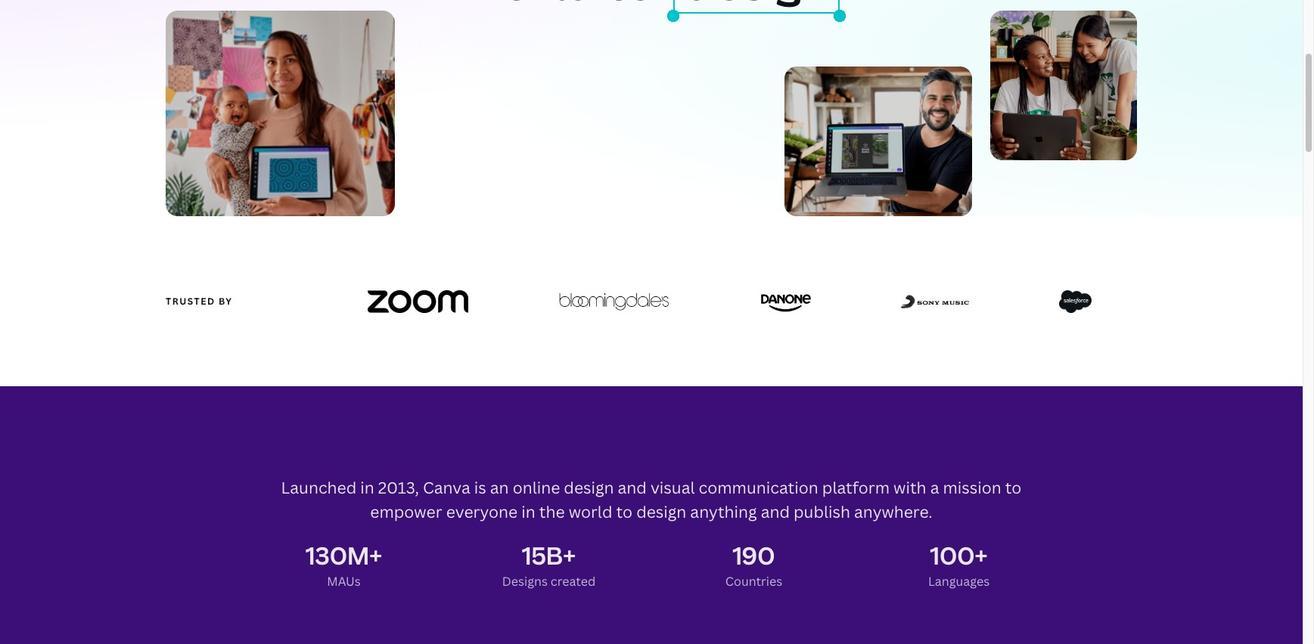 Task type: describe. For each thing, give the bounding box(es) containing it.
0 vertical spatial design
[[564, 478, 614, 499]]

trusted by
[[166, 295, 233, 308]]

100+
[[931, 540, 988, 572]]

2013,
[[378, 478, 419, 499]]

0 horizontal spatial in
[[361, 478, 375, 499]]

platform
[[823, 478, 890, 499]]

mission
[[943, 478, 1002, 499]]

created
[[551, 574, 596, 590]]

communication
[[699, 478, 819, 499]]

trusted
[[166, 295, 215, 308]]

the
[[539, 502, 565, 523]]

an
[[490, 478, 509, 499]]

publish
[[794, 502, 851, 523]]

with
[[894, 478, 927, 499]]

130m+ maus
[[306, 540, 382, 590]]

everyone
[[446, 502, 518, 523]]

countries
[[726, 574, 783, 590]]

by
[[219, 295, 233, 308]]

15b+ designs created
[[502, 540, 596, 590]]

is
[[474, 478, 486, 499]]



Task type: locate. For each thing, give the bounding box(es) containing it.
to right world
[[616, 502, 633, 523]]

online
[[513, 478, 560, 499]]

launched in 2013, canva is an online design and visual communication platform with a mission to empower everyone in the world to design anything and publish anywhere.
[[281, 478, 1022, 523]]

design down the visual
[[637, 502, 687, 523]]

0 horizontal spatial and
[[618, 478, 647, 499]]

15b+
[[522, 540, 576, 572]]

0 vertical spatial in
[[361, 478, 375, 499]]

in left the the
[[522, 502, 536, 523]]

canva
[[423, 478, 471, 499]]

0 vertical spatial to
[[1006, 478, 1022, 499]]

190 countries
[[726, 540, 783, 590]]

in
[[361, 478, 375, 499], [522, 502, 536, 523]]

1 vertical spatial and
[[761, 502, 790, 523]]

1 horizontal spatial design
[[637, 502, 687, 523]]

and down communication
[[761, 502, 790, 523]]

1 vertical spatial in
[[522, 502, 536, 523]]

0 horizontal spatial to
[[616, 502, 633, 523]]

1 horizontal spatial in
[[522, 502, 536, 523]]

1 horizontal spatial to
[[1006, 478, 1022, 499]]

and
[[618, 478, 647, 499], [761, 502, 790, 523]]

design
[[564, 478, 614, 499], [637, 502, 687, 523]]

world
[[569, 502, 613, 523]]

100+ languages
[[929, 540, 990, 590]]

in left 2013,
[[361, 478, 375, 499]]

to
[[1006, 478, 1022, 499], [616, 502, 633, 523]]

launched
[[281, 478, 357, 499]]

maus
[[327, 574, 361, 590]]

designs
[[502, 574, 548, 590]]

languages
[[929, 574, 990, 590]]

anywhere.
[[854, 502, 933, 523]]

0 horizontal spatial design
[[564, 478, 614, 499]]

130m+
[[306, 540, 382, 572]]

1 horizontal spatial and
[[761, 502, 790, 523]]

and left the visual
[[618, 478, 647, 499]]

empower
[[370, 502, 442, 523]]

visual
[[651, 478, 695, 499]]

a
[[931, 478, 940, 499]]

0 vertical spatial and
[[618, 478, 647, 499]]

1 vertical spatial to
[[616, 502, 633, 523]]

190
[[733, 540, 775, 572]]

design up world
[[564, 478, 614, 499]]

1 vertical spatial design
[[637, 502, 687, 523]]

to right mission
[[1006, 478, 1022, 499]]

anything
[[690, 502, 757, 523]]



Task type: vqa. For each thing, say whether or not it's contained in the screenshot.
Trusted
yes



